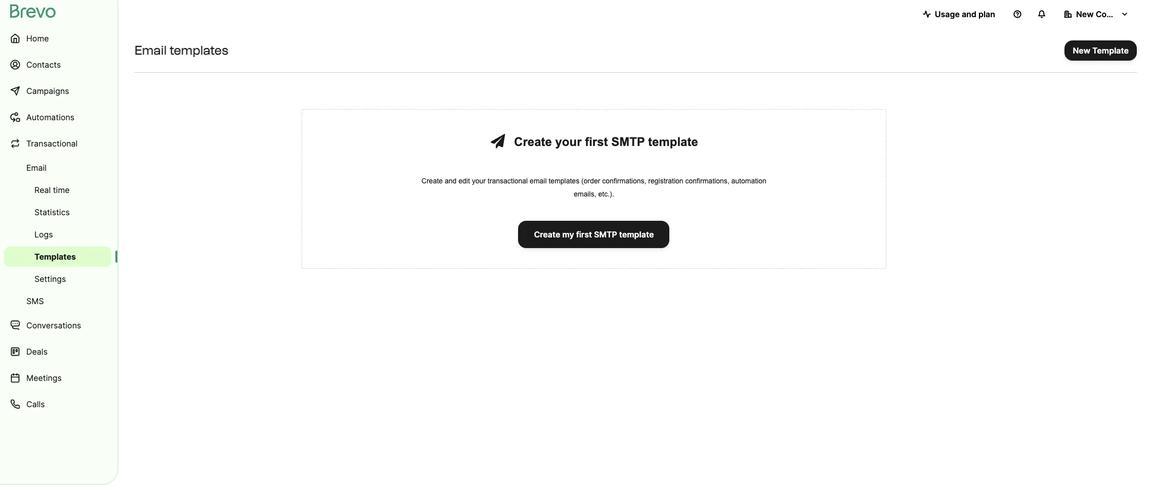 Task type: describe. For each thing, give the bounding box(es) containing it.
and for usage
[[962, 9, 977, 19]]

settings
[[34, 274, 66, 284]]

create your first smtp template
[[514, 135, 698, 149]]

0 vertical spatial your
[[556, 135, 582, 149]]

real time
[[34, 185, 70, 195]]

logs link
[[4, 225, 111, 245]]

template for create your first smtp template
[[648, 135, 698, 149]]

deals link
[[4, 340, 111, 364]]

transactional
[[488, 177, 528, 185]]

first for your
[[585, 135, 608, 149]]

new template button
[[1065, 40, 1137, 61]]

home
[[26, 33, 49, 44]]

usage and plan button
[[915, 4, 1004, 24]]

sms
[[26, 297, 44, 307]]

create my first smtp template
[[534, 230, 654, 240]]

create my first smtp template button
[[519, 221, 670, 249]]

conversations
[[26, 321, 81, 331]]

settings link
[[4, 269, 111, 290]]

template for create my first smtp template
[[619, 230, 654, 240]]

new for new template
[[1073, 46, 1091, 56]]

real
[[34, 185, 51, 195]]

new for new company
[[1077, 9, 1094, 19]]

email for email
[[26, 163, 47, 173]]

logs
[[34, 230, 53, 240]]

edit
[[459, 177, 470, 185]]

campaigns
[[26, 86, 69, 96]]

first for my
[[576, 230, 592, 240]]

time
[[53, 185, 70, 195]]

email for email templates
[[135, 43, 167, 58]]

templates
[[34, 252, 76, 262]]

plan
[[979, 9, 996, 19]]

create for create my first smtp template
[[534, 230, 561, 240]]

smtp for your
[[612, 135, 645, 149]]

conversations link
[[4, 314, 111, 338]]

contacts link
[[4, 53, 111, 77]]

create and edit your transactional email templates (order confirmations, registration confirmations, automation emails, etc.).
[[422, 177, 767, 198]]

automations link
[[4, 105, 111, 130]]

transactional link
[[4, 132, 111, 156]]

email templates
[[135, 43, 228, 58]]

create for create and edit your transactional email templates (order confirmations, registration confirmations, automation emails, etc.).
[[422, 177, 443, 185]]

campaigns link
[[4, 79, 111, 103]]

statistics
[[34, 208, 70, 218]]

email link
[[4, 158, 111, 178]]



Task type: vqa. For each thing, say whether or not it's contained in the screenshot.
Email templates Email
yes



Task type: locate. For each thing, give the bounding box(es) containing it.
emails,
[[574, 190, 597, 198]]

first right my
[[576, 230, 592, 240]]

1 vertical spatial template
[[619, 230, 654, 240]]

new left template
[[1073, 46, 1091, 56]]

and left plan
[[962, 9, 977, 19]]

2 confirmations, from the left
[[686, 177, 730, 185]]

calls
[[26, 400, 45, 410]]

and inside 'create and edit your transactional email templates (order confirmations, registration confirmations, automation emails, etc.).'
[[445, 177, 457, 185]]

create left my
[[534, 230, 561, 240]]

company
[[1096, 9, 1134, 19]]

0 horizontal spatial and
[[445, 177, 457, 185]]

new company
[[1077, 9, 1134, 19]]

and
[[962, 9, 977, 19], [445, 177, 457, 185]]

and left 'edit'
[[445, 177, 457, 185]]

1 vertical spatial templates
[[549, 177, 580, 185]]

1 vertical spatial first
[[576, 230, 592, 240]]

1 horizontal spatial email
[[135, 43, 167, 58]]

automations
[[26, 112, 75, 123]]

email
[[530, 177, 547, 185]]

1 horizontal spatial your
[[556, 135, 582, 149]]

confirmations, right registration
[[686, 177, 730, 185]]

create up 'email'
[[514, 135, 552, 149]]

create inside 'create and edit your transactional email templates (order confirmations, registration confirmations, automation emails, etc.).'
[[422, 177, 443, 185]]

first up (order
[[585, 135, 608, 149]]

create inside button
[[534, 230, 561, 240]]

create
[[514, 135, 552, 149], [422, 177, 443, 185], [534, 230, 561, 240]]

1 vertical spatial create
[[422, 177, 443, 185]]

first
[[585, 135, 608, 149], [576, 230, 592, 240]]

registration
[[649, 177, 684, 185]]

new left company
[[1077, 9, 1094, 19]]

0 vertical spatial email
[[135, 43, 167, 58]]

usage and plan
[[935, 9, 996, 19]]

create left 'edit'
[[422, 177, 443, 185]]

first inside create my first smtp template button
[[576, 230, 592, 240]]

transactional
[[26, 139, 78, 149]]

statistics link
[[4, 202, 111, 223]]

create for create your first smtp template
[[514, 135, 552, 149]]

new company button
[[1056, 4, 1137, 24]]

1 vertical spatial email
[[26, 163, 47, 173]]

0 horizontal spatial your
[[472, 177, 486, 185]]

1 vertical spatial smtp
[[594, 230, 617, 240]]

meetings link
[[4, 366, 111, 391]]

your inside 'create and edit your transactional email templates (order confirmations, registration confirmations, automation emails, etc.).'
[[472, 177, 486, 185]]

0 vertical spatial and
[[962, 9, 977, 19]]

confirmations,
[[603, 177, 647, 185], [686, 177, 730, 185]]

and for create
[[445, 177, 457, 185]]

your up (order
[[556, 135, 582, 149]]

(order
[[582, 177, 601, 185]]

new
[[1077, 9, 1094, 19], [1073, 46, 1091, 56]]

0 vertical spatial first
[[585, 135, 608, 149]]

templates link
[[4, 247, 111, 267]]

template inside button
[[619, 230, 654, 240]]

0 vertical spatial create
[[514, 135, 552, 149]]

1 vertical spatial and
[[445, 177, 457, 185]]

deals
[[26, 347, 48, 357]]

real time link
[[4, 180, 111, 200]]

0 horizontal spatial confirmations,
[[603, 177, 647, 185]]

1 horizontal spatial templates
[[549, 177, 580, 185]]

2 vertical spatial create
[[534, 230, 561, 240]]

templates
[[170, 43, 228, 58], [549, 177, 580, 185]]

0 vertical spatial template
[[648, 135, 698, 149]]

0 horizontal spatial templates
[[170, 43, 228, 58]]

my
[[563, 230, 574, 240]]

smtp inside button
[[594, 230, 617, 240]]

0 vertical spatial smtp
[[612, 135, 645, 149]]

new template
[[1073, 46, 1129, 56]]

home link
[[4, 26, 111, 51]]

template
[[1093, 46, 1129, 56]]

1 vertical spatial your
[[472, 177, 486, 185]]

0 vertical spatial new
[[1077, 9, 1094, 19]]

template
[[648, 135, 698, 149], [619, 230, 654, 240]]

meetings
[[26, 374, 62, 384]]

1 horizontal spatial and
[[962, 9, 977, 19]]

smtp
[[612, 135, 645, 149], [594, 230, 617, 240]]

automation
[[732, 177, 767, 185]]

1 horizontal spatial confirmations,
[[686, 177, 730, 185]]

1 confirmations, from the left
[[603, 177, 647, 185]]

etc.).
[[599, 190, 614, 198]]

your right 'edit'
[[472, 177, 486, 185]]

usage
[[935, 9, 960, 19]]

1 vertical spatial new
[[1073, 46, 1091, 56]]

0 vertical spatial templates
[[170, 43, 228, 58]]

email
[[135, 43, 167, 58], [26, 163, 47, 173]]

calls link
[[4, 393, 111, 417]]

smtp for my
[[594, 230, 617, 240]]

and inside button
[[962, 9, 977, 19]]

templates inside 'create and edit your transactional email templates (order confirmations, registration confirmations, automation emails, etc.).'
[[549, 177, 580, 185]]

sms link
[[4, 292, 111, 312]]

0 horizontal spatial email
[[26, 163, 47, 173]]

your
[[556, 135, 582, 149], [472, 177, 486, 185]]

confirmations, up etc.).
[[603, 177, 647, 185]]

contacts
[[26, 60, 61, 70]]



